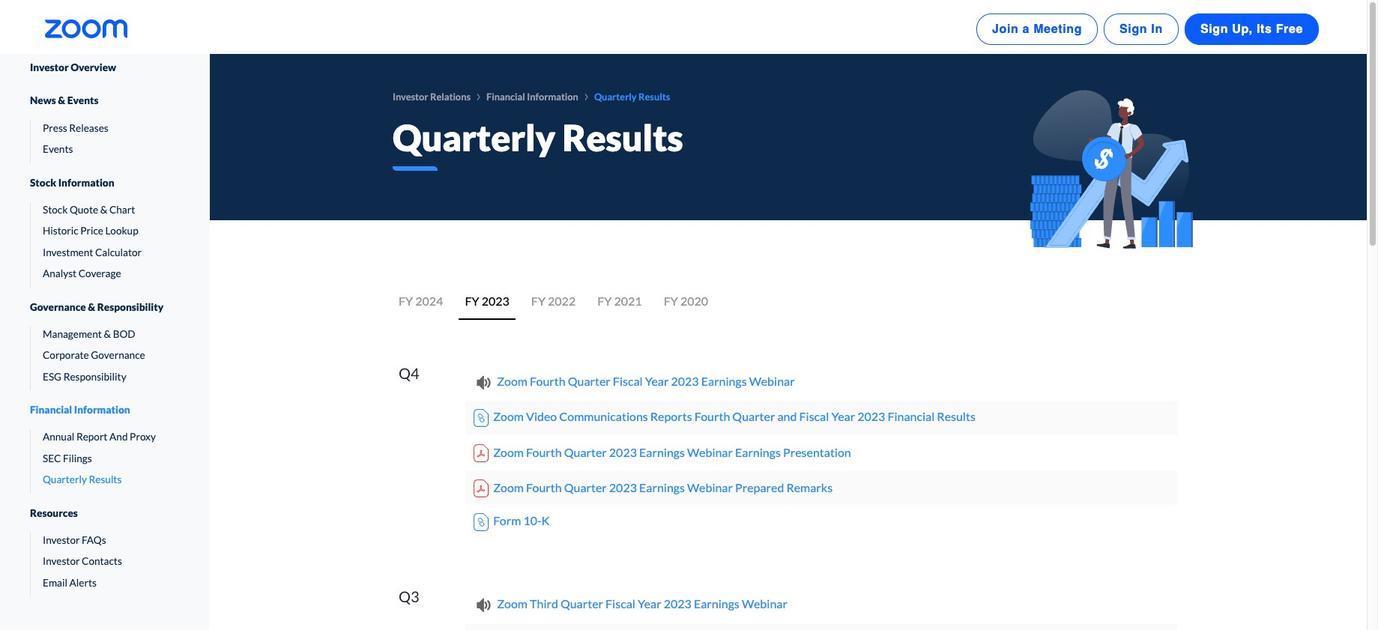 Task type: describe. For each thing, give the bounding box(es) containing it.
prepared
[[735, 480, 784, 495]]

zoom fourth quarter 2023 earnings webinar earnings presentation
[[494, 446, 851, 460]]

its
[[1257, 22, 1273, 36]]

1 horizontal spatial financial information
[[487, 91, 579, 103]]

0 horizontal spatial financial
[[30, 404, 72, 416]]

sign up, its free link
[[1185, 13, 1319, 45]]

information for proxy
[[74, 404, 130, 416]]

& for news
[[58, 95, 65, 107]]

governance inside corporate governance "link"
[[91, 350, 145, 362]]

reports
[[651, 409, 692, 424]]

earnings for zoom fourth quarter 2023 earnings webinar earnings presentation
[[735, 446, 781, 460]]

events link
[[31, 142, 180, 157]]

k
[[542, 514, 550, 528]]

zoom video communications reports fourth quarter and fiscal year 2023 financial results
[[494, 409, 976, 424]]

stock for stock quote & chart
[[43, 204, 68, 216]]

historic price lookup
[[43, 225, 138, 237]]

zoom fourth quarter 2023 earnings webinar earnings presentation link
[[474, 444, 851, 462]]

a
[[1023, 22, 1030, 36]]

2022
[[548, 294, 576, 308]]

free
[[1276, 22, 1304, 36]]

meeting
[[1034, 22, 1083, 36]]

historic
[[43, 225, 78, 237]]

zoom video communications reports fourth quarter and fiscal year 2023 financial results link
[[474, 409, 976, 427]]

news & events
[[30, 95, 99, 107]]

fourth for zoom fourth quarter 2023 earnings webinar earnings presentation
[[526, 446, 562, 460]]

2021
[[614, 294, 642, 308]]

video
[[526, 409, 557, 424]]

stock quote & chart
[[43, 204, 135, 216]]

fy 2023 link
[[459, 288, 516, 314]]

information for chart
[[58, 177, 114, 189]]

join a meeting
[[993, 22, 1083, 36]]

fiscal for q4
[[613, 374, 643, 388]]

year for q4
[[645, 374, 669, 388]]

zoom for zoom fourth quarter 2023 earnings webinar prepared remarks
[[494, 480, 524, 495]]

analyst coverage link
[[31, 266, 180, 282]]

& for governance
[[88, 301, 95, 313]]

investor for investor contacts
[[43, 556, 80, 568]]

press releases link
[[31, 121, 180, 136]]

0 vertical spatial events
[[67, 95, 99, 107]]

esg responsibility link
[[31, 369, 180, 385]]

2 horizontal spatial quarterly
[[594, 91, 637, 103]]

webinar inside the 'zoom fourth quarter 2023 earnings webinar prepared remarks' link
[[687, 480, 733, 495]]

fourth right reports
[[695, 409, 730, 424]]

fy for fy 2020
[[664, 294, 678, 308]]

corporate governance
[[43, 350, 145, 362]]

proxy
[[130, 431, 156, 443]]

investor faqs link
[[31, 533, 180, 548]]

third
[[530, 597, 558, 611]]

fy for fy 2024
[[399, 294, 413, 308]]

resources
[[30, 507, 78, 519]]

2020
[[681, 294, 708, 308]]

relations
[[430, 91, 471, 103]]

fy for fy 2023
[[465, 294, 479, 308]]

zoom fourth quarter fiscal year 2023 earnings webinar link
[[474, 373, 795, 392]]

up,
[[1233, 22, 1253, 36]]

quarterly results link
[[31, 472, 180, 488]]

calculator
[[95, 246, 142, 258]]

investor relations
[[393, 91, 471, 103]]

0 horizontal spatial quarterly
[[43, 474, 87, 486]]

1 vertical spatial year
[[832, 409, 855, 424]]

fy 2022
[[531, 294, 576, 308]]

alerts
[[69, 577, 97, 589]]

& for management
[[104, 328, 111, 340]]

2 horizontal spatial financial
[[888, 409, 935, 424]]

1 vertical spatial quarterly
[[393, 116, 556, 159]]

q3
[[399, 588, 419, 606]]

governance inside "governance & responsibility" link
[[30, 301, 86, 313]]

contacts
[[82, 556, 122, 568]]

join
[[993, 22, 1019, 36]]

faqs
[[82, 535, 106, 547]]

1 horizontal spatial and
[[778, 409, 797, 424]]

earnings for zoom fourth quarter fiscal year 2023 earnings webinar
[[701, 374, 747, 388]]

sec
[[43, 453, 61, 465]]

2023 inside zoom fourth quarter fiscal year 2023 earnings webinar link
[[671, 374, 699, 388]]

form
[[494, 514, 521, 528]]

fy 2023
[[465, 294, 510, 308]]

2023 inside the zoom third quarter fiscal year 2023 earnings webinar link
[[664, 597, 692, 611]]

management & bod
[[43, 328, 135, 340]]

remarks
[[787, 480, 833, 495]]

quarterly results image
[[1031, 90, 1193, 249]]

governance & responsibility
[[30, 301, 164, 313]]

news & events link
[[30, 81, 180, 121]]

investor overview
[[30, 61, 116, 73]]

corporate
[[43, 350, 89, 362]]

zoom fourth quarter fiscal year 2023 earnings webinar
[[497, 374, 795, 388]]

webinar inside the zoom third quarter fiscal year 2023 earnings webinar link
[[742, 597, 788, 611]]

stock quote & chart link
[[31, 202, 180, 218]]

management
[[43, 328, 102, 340]]

email
[[43, 577, 67, 589]]

releases
[[69, 122, 108, 134]]

fourth for zoom fourth quarter fiscal year 2023 earnings webinar
[[530, 374, 566, 388]]

responsibility inside "governance & responsibility" link
[[97, 301, 164, 313]]

sec filings
[[43, 453, 92, 465]]

& left the 'chart'
[[100, 204, 107, 216]]

sign up, its free
[[1201, 22, 1304, 36]]

zoom fourth quarter 2023 earnings webinar prepared remarks
[[494, 480, 833, 495]]

coverage
[[79, 268, 121, 280]]

investor faqs
[[43, 535, 106, 547]]

1 vertical spatial fiscal
[[800, 409, 829, 424]]

investor relations link
[[393, 91, 471, 103]]

investment calculator link
[[31, 245, 180, 260]]



Task type: locate. For each thing, give the bounding box(es) containing it.
0 vertical spatial year
[[645, 374, 669, 388]]

& right news
[[58, 95, 65, 107]]

investor inside "link"
[[43, 556, 80, 568]]

and up presentation
[[778, 409, 797, 424]]

1 vertical spatial stock
[[43, 204, 68, 216]]

quarter for zoom fourth quarter fiscal year 2023 earnings webinar
[[568, 374, 611, 388]]

zoom inside the 'zoom fourth quarter 2023 earnings webinar prepared remarks' link
[[494, 480, 524, 495]]

quarter for zoom fourth quarter 2023 earnings webinar prepared remarks
[[564, 480, 607, 495]]

0 horizontal spatial sign
[[1120, 22, 1148, 36]]

chart
[[109, 204, 135, 216]]

governance & responsibility link
[[30, 288, 180, 327]]

fy left the 2024
[[399, 294, 413, 308]]

1 vertical spatial information
[[58, 177, 114, 189]]

lookup
[[105, 225, 138, 237]]

2024
[[415, 294, 443, 308]]

0 vertical spatial governance
[[30, 301, 86, 313]]

2 sign from the left
[[1201, 22, 1229, 36]]

1 horizontal spatial quarterly
[[393, 116, 556, 159]]

1 vertical spatial responsibility
[[63, 371, 126, 383]]

2023
[[482, 294, 510, 308], [671, 374, 699, 388], [858, 409, 886, 424], [609, 446, 637, 460], [609, 480, 637, 495], [664, 597, 692, 611]]

1 vertical spatial events
[[43, 143, 73, 155]]

2 vertical spatial quarterly results
[[43, 474, 122, 486]]

fourth down video
[[526, 446, 562, 460]]

2 vertical spatial information
[[74, 404, 130, 416]]

1 vertical spatial financial information
[[30, 404, 130, 416]]

email alerts link
[[31, 576, 180, 591]]

email alerts
[[43, 577, 97, 589]]

sign for sign in
[[1120, 22, 1148, 36]]

sec filings link
[[31, 451, 180, 466]]

historic price lookup link
[[31, 224, 180, 239]]

investor for investor relations
[[393, 91, 428, 103]]

fy 2020
[[664, 294, 708, 308]]

investor left the relations
[[393, 91, 428, 103]]

fy left 2021
[[598, 294, 612, 308]]

fy 2020 link
[[658, 288, 714, 314]]

quarter for zoom third quarter fiscal year 2023 earnings webinar
[[561, 597, 603, 611]]

financial information link
[[487, 91, 579, 103], [30, 391, 180, 430]]

annual report and proxy
[[43, 431, 156, 443]]

quarterly results
[[594, 91, 670, 103], [393, 116, 683, 159], [43, 474, 122, 486]]

zoom for zoom fourth quarter fiscal year 2023 earnings webinar
[[497, 374, 528, 388]]

zoom for zoom fourth quarter 2023 earnings webinar earnings presentation
[[494, 446, 524, 460]]

0 vertical spatial financial information
[[487, 91, 579, 103]]

earnings for zoom third quarter fiscal year 2023 earnings webinar
[[694, 597, 740, 611]]

investor down resources
[[43, 535, 80, 547]]

3 fy from the left
[[531, 294, 546, 308]]

2023 inside zoom video communications reports fourth quarter and fiscal year 2023 financial results link
[[858, 409, 886, 424]]

2023 inside the 'zoom fourth quarter 2023 earnings webinar prepared remarks' link
[[609, 480, 637, 495]]

quarter for zoom fourth quarter 2023 earnings webinar earnings presentation
[[564, 446, 607, 460]]

analyst coverage
[[43, 268, 121, 280]]

fourth for zoom fourth quarter 2023 earnings webinar prepared remarks
[[526, 480, 562, 495]]

communications
[[559, 409, 648, 424]]

zoom for zoom video communications reports fourth quarter and fiscal year 2023 financial results
[[494, 409, 524, 424]]

investor for investor faqs
[[43, 535, 80, 547]]

news
[[30, 95, 56, 107]]

zoom for zoom third quarter fiscal year 2023 earnings webinar
[[497, 597, 528, 611]]

0 vertical spatial stock
[[30, 177, 56, 189]]

zoom third quarter fiscal year 2023 earnings webinar link
[[474, 596, 788, 616]]

1 sign from the left
[[1120, 22, 1148, 36]]

zoom inside zoom video communications reports fourth quarter and fiscal year 2023 financial results link
[[494, 409, 524, 424]]

and
[[778, 409, 797, 424], [109, 431, 128, 443]]

webinar inside zoom fourth quarter fiscal year 2023 earnings webinar link
[[749, 374, 795, 388]]

0 vertical spatial quarterly
[[594, 91, 637, 103]]

corporate governance link
[[31, 348, 180, 363]]

fiscal for q3
[[606, 597, 636, 611]]

quote
[[70, 204, 98, 216]]

fy for fy 2022
[[531, 294, 546, 308]]

fy for fy 2021
[[598, 294, 612, 308]]

10-
[[524, 514, 542, 528]]

overview
[[71, 61, 116, 73]]

1 vertical spatial and
[[109, 431, 128, 443]]

fy 2024 link
[[393, 288, 449, 314]]

investor contacts link
[[31, 554, 180, 570]]

1 vertical spatial governance
[[91, 350, 145, 362]]

year
[[645, 374, 669, 388], [832, 409, 855, 424], [638, 597, 662, 611]]

zoom video communications, inc. logo image
[[45, 20, 127, 38]]

1 vertical spatial quarterly results
[[393, 116, 683, 159]]

events
[[67, 95, 99, 107], [43, 143, 73, 155]]

zoom inside zoom fourth quarter 2023 earnings webinar earnings presentation link
[[494, 446, 524, 460]]

1 horizontal spatial governance
[[91, 350, 145, 362]]

0 vertical spatial and
[[778, 409, 797, 424]]

0 horizontal spatial governance
[[30, 301, 86, 313]]

0 horizontal spatial financial information link
[[30, 391, 180, 430]]

press
[[43, 122, 67, 134]]

in
[[1152, 22, 1163, 36]]

fourth up video
[[530, 374, 566, 388]]

events down the press
[[43, 143, 73, 155]]

financial
[[487, 91, 525, 103], [30, 404, 72, 416], [888, 409, 935, 424]]

annual report and proxy link
[[31, 430, 180, 445]]

0 vertical spatial responsibility
[[97, 301, 164, 313]]

fy left the 2022
[[531, 294, 546, 308]]

2 fy from the left
[[465, 294, 479, 308]]

webinar
[[749, 374, 795, 388], [687, 446, 733, 460], [687, 480, 733, 495], [742, 597, 788, 611]]

governance up management
[[30, 301, 86, 313]]

responsibility inside esg responsibility link
[[63, 371, 126, 383]]

responsibility up bod
[[97, 301, 164, 313]]

investor up email
[[43, 556, 80, 568]]

tab list
[[393, 288, 1184, 314]]

analyst
[[43, 268, 77, 280]]

join a meeting link
[[977, 13, 1098, 45]]

tab list containing fy 2024
[[393, 288, 1184, 314]]

sign left up,
[[1201, 22, 1229, 36]]

investment calculator
[[43, 246, 142, 258]]

2 vertical spatial year
[[638, 597, 662, 611]]

0 vertical spatial quarterly results
[[594, 91, 670, 103]]

1 vertical spatial financial information link
[[30, 391, 180, 430]]

fy
[[399, 294, 413, 308], [465, 294, 479, 308], [531, 294, 546, 308], [598, 294, 612, 308], [664, 294, 678, 308]]

fiscal
[[613, 374, 643, 388], [800, 409, 829, 424], [606, 597, 636, 611]]

stock for stock information
[[30, 177, 56, 189]]

sign for sign up, its free
[[1201, 22, 1229, 36]]

press releases
[[43, 122, 108, 134]]

investor contacts
[[43, 556, 122, 568]]

and left the proxy
[[109, 431, 128, 443]]

fy 2021 link
[[592, 288, 648, 314]]

0 horizontal spatial and
[[109, 431, 128, 443]]

resources link
[[30, 494, 180, 533]]

stock information link
[[30, 163, 180, 202]]

form 10-k
[[494, 514, 550, 528]]

esg responsibility
[[43, 371, 126, 383]]

fy right the 2024
[[465, 294, 479, 308]]

fy inside "link"
[[664, 294, 678, 308]]

fy 2021
[[598, 294, 642, 308]]

fy 2024
[[399, 294, 443, 308]]

esg
[[43, 371, 62, 383]]

price
[[80, 225, 103, 237]]

0 vertical spatial financial information link
[[487, 91, 579, 103]]

2 vertical spatial fiscal
[[606, 597, 636, 611]]

presentation
[[783, 446, 851, 460]]

1 horizontal spatial financial information link
[[487, 91, 579, 103]]

& left bod
[[104, 328, 111, 340]]

annual
[[43, 431, 74, 443]]

stock information
[[30, 177, 114, 189]]

investor for investor overview
[[30, 61, 69, 73]]

investment
[[43, 246, 93, 258]]

form 10-k link
[[474, 514, 550, 532]]

filings
[[63, 453, 92, 465]]

responsibility down corporate governance
[[63, 371, 126, 383]]

investor overview link
[[30, 54, 180, 81]]

sign in link
[[1104, 13, 1179, 45]]

5 fy from the left
[[664, 294, 678, 308]]

0 vertical spatial information
[[527, 91, 579, 103]]

governance down bod
[[91, 350, 145, 362]]

report
[[76, 431, 108, 443]]

& up management & bod
[[88, 301, 95, 313]]

webinar inside zoom fourth quarter 2023 earnings webinar earnings presentation link
[[687, 446, 733, 460]]

sign left in
[[1120, 22, 1148, 36]]

2 vertical spatial quarterly
[[43, 474, 87, 486]]

1 horizontal spatial sign
[[1201, 22, 1229, 36]]

investor up news
[[30, 61, 69, 73]]

fy 2022 link
[[525, 288, 582, 314]]

zoom inside zoom fourth quarter fiscal year 2023 earnings webinar link
[[497, 374, 528, 388]]

zoom fourth quarter 2023 earnings webinar prepared remarks link
[[474, 479, 833, 497]]

responsibility
[[97, 301, 164, 313], [63, 371, 126, 383]]

2023 inside zoom fourth quarter 2023 earnings webinar earnings presentation link
[[609, 446, 637, 460]]

1 horizontal spatial financial
[[487, 91, 525, 103]]

0 vertical spatial fiscal
[[613, 374, 643, 388]]

fourth up the k
[[526, 480, 562, 495]]

bod
[[113, 328, 135, 340]]

1 fy from the left
[[399, 294, 413, 308]]

0 horizontal spatial financial information
[[30, 404, 130, 416]]

2023 inside the fy 2023 link
[[482, 294, 510, 308]]

zoom
[[497, 374, 528, 388], [494, 409, 524, 424], [494, 446, 524, 460], [494, 480, 524, 495], [497, 597, 528, 611]]

events up releases
[[67, 95, 99, 107]]

q4
[[399, 365, 419, 383]]

year for q3
[[638, 597, 662, 611]]

4 fy from the left
[[598, 294, 612, 308]]

sign in
[[1120, 22, 1163, 36]]

investor
[[30, 61, 69, 73], [393, 91, 428, 103], [43, 535, 80, 547], [43, 556, 80, 568]]

fy left 2020
[[664, 294, 678, 308]]



Task type: vqa. For each thing, say whether or not it's contained in the screenshot.


